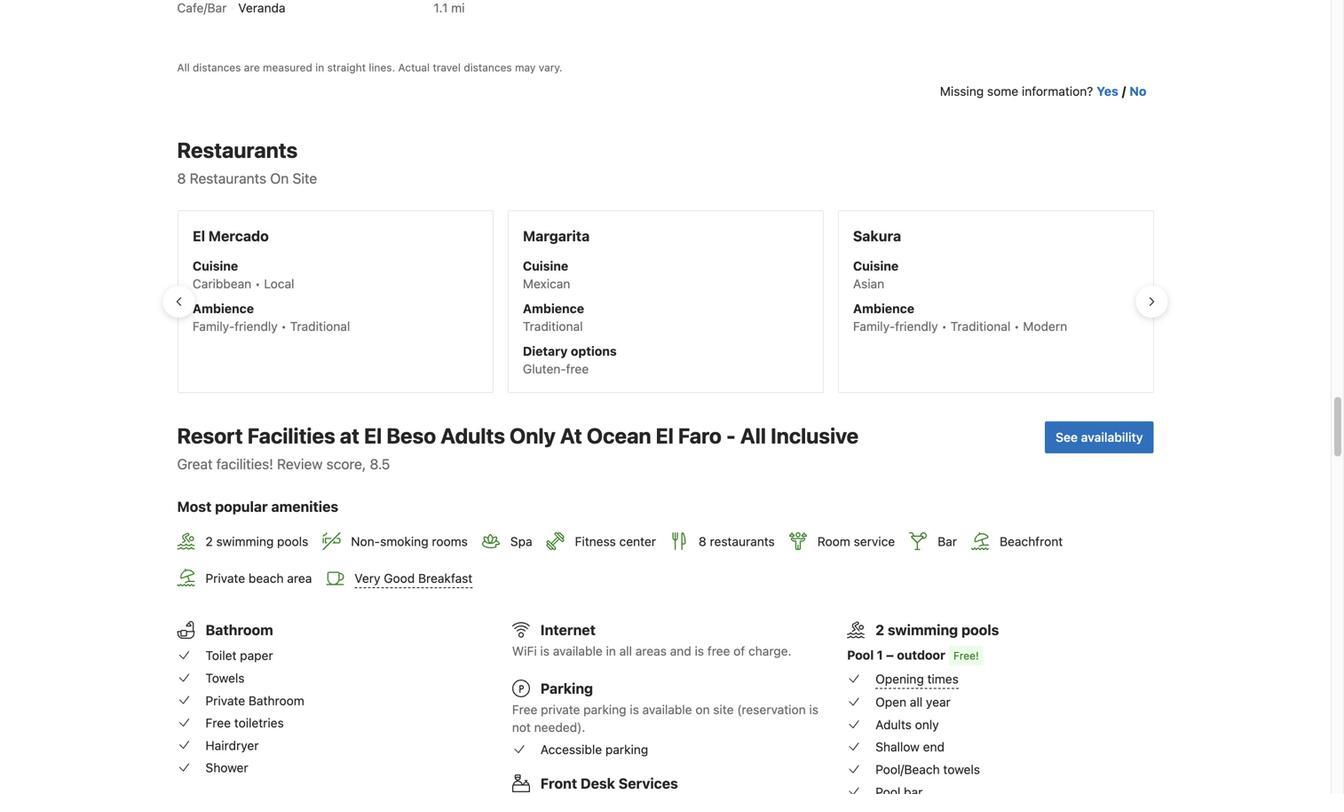 Task type: describe. For each thing, give the bounding box(es) containing it.
of
[[734, 644, 745, 659]]

lines.
[[369, 61, 395, 74]]

actual
[[398, 61, 430, 74]]

sakura
[[853, 228, 901, 245]]

parking
[[541, 681, 593, 697]]

at
[[340, 424, 360, 449]]

site
[[293, 170, 317, 187]]

ambience for margarita
[[523, 302, 584, 316]]

dietary options gluten-free
[[523, 344, 617, 377]]

accessible
[[541, 743, 602, 758]]

free toiletries
[[206, 716, 284, 731]]

is right wifi
[[540, 644, 550, 659]]

cuisine for el mercado
[[193, 259, 238, 274]]

no button
[[1130, 83, 1147, 101]]

end
[[923, 740, 945, 755]]

cuisine mexican
[[523, 259, 570, 291]]

information?
[[1022, 84, 1093, 99]]

2 horizontal spatial el
[[656, 424, 674, 449]]

amenities
[[271, 499, 338, 516]]

non-
[[351, 535, 380, 549]]

most
[[177, 499, 212, 516]]

dietary
[[523, 344, 568, 359]]

modern
[[1023, 319, 1068, 334]]

toiletries
[[234, 716, 284, 731]]

breakfast
[[418, 571, 473, 586]]

0 vertical spatial pools
[[277, 535, 308, 549]]

el inside 'region'
[[193, 228, 205, 245]]

• inside the cuisine caribbean • local
[[255, 277, 261, 291]]

yes
[[1097, 84, 1119, 99]]

shallow
[[876, 740, 920, 755]]

family- for el mercado
[[193, 319, 235, 334]]

veranda
[[238, 1, 286, 15]]

cuisine for sakura
[[853, 259, 899, 274]]

measured
[[263, 61, 312, 74]]

1 vertical spatial free
[[708, 644, 730, 659]]

non-smoking rooms
[[351, 535, 468, 549]]

ambience family-friendly • traditional • modern
[[853, 302, 1068, 334]]

8.5
[[370, 456, 390, 473]]

free for free private parking is available on site (reservation is not needed).
[[512, 703, 538, 717]]

traditional inside ambience traditional
[[523, 319, 583, 334]]

restaurants
[[710, 535, 775, 549]]

smoking
[[380, 535, 429, 549]]

no
[[1130, 84, 1147, 99]]

free!
[[954, 650, 979, 662]]

1 vertical spatial pools
[[962, 622, 999, 639]]

gluten-
[[523, 362, 566, 377]]

0 vertical spatial 2
[[206, 535, 213, 549]]

available inside free private parking is available on site (reservation is not needed).
[[643, 703, 692, 717]]

beach
[[249, 571, 284, 586]]

wifi is available in all areas and is free of charge.
[[512, 644, 792, 659]]

/
[[1122, 84, 1126, 99]]

paper
[[240, 649, 273, 663]]

1 vertical spatial bathroom
[[249, 694, 304, 708]]

free private parking is available on site (reservation is not needed).
[[512, 703, 819, 735]]

fitness
[[575, 535, 616, 549]]

towels
[[206, 671, 245, 686]]

on
[[270, 170, 289, 187]]

great
[[177, 456, 213, 473]]

at
[[560, 424, 582, 449]]

area
[[287, 571, 312, 586]]

1 distances from the left
[[193, 61, 241, 74]]

traditional for el mercado
[[290, 319, 350, 334]]

some
[[987, 84, 1019, 99]]

accessible parking
[[541, 743, 648, 758]]

missing some information? yes / no
[[940, 84, 1147, 99]]

outdoor
[[897, 648, 946, 663]]

2 distances from the left
[[464, 61, 512, 74]]

options
[[571, 344, 617, 359]]

inclusive
[[771, 424, 859, 449]]

ambience for sakura
[[853, 302, 915, 316]]

see availability button
[[1045, 422, 1154, 454]]

1 horizontal spatial in
[[606, 644, 616, 659]]

good
[[384, 571, 415, 586]]

rooms
[[432, 535, 468, 549]]

is right (reservation
[[809, 703, 819, 717]]

ocean
[[587, 424, 651, 449]]

service
[[854, 535, 895, 549]]

cuisine caribbean • local
[[193, 259, 294, 291]]

1 horizontal spatial el
[[364, 424, 382, 449]]

0 horizontal spatial available
[[553, 644, 603, 659]]

–
[[886, 648, 894, 663]]

availability
[[1081, 430, 1143, 445]]

traditional for sakura
[[951, 319, 1011, 334]]

cuisine for margarita
[[523, 259, 569, 274]]

toilet
[[206, 649, 237, 663]]

asian
[[853, 277, 885, 291]]

1 horizontal spatial adults
[[876, 718, 912, 733]]

is up accessible parking
[[630, 703, 639, 717]]

0 vertical spatial restaurants
[[177, 138, 298, 163]]

private
[[541, 703, 580, 717]]

opening times
[[876, 672, 959, 687]]

very good breakfast
[[355, 571, 473, 586]]

ambience for el mercado
[[193, 302, 254, 316]]



Task type: locate. For each thing, give the bounding box(es) containing it.
1 horizontal spatial 8
[[699, 535, 707, 549]]

ambience inside ambience family-friendly • traditional
[[193, 302, 254, 316]]

areas
[[636, 644, 667, 659]]

very
[[355, 571, 381, 586]]

1 horizontal spatial swimming
[[888, 622, 958, 639]]

all right -
[[741, 424, 766, 449]]

0 horizontal spatial traditional
[[290, 319, 350, 334]]

traditional down local
[[290, 319, 350, 334]]

distances left are
[[193, 61, 241, 74]]

0 vertical spatial free
[[566, 362, 589, 377]]

1 ambience from the left
[[193, 302, 254, 316]]

popular
[[215, 499, 268, 516]]

friendly down local
[[235, 319, 278, 334]]

parking up front desk services
[[606, 743, 648, 758]]

0 vertical spatial adults
[[441, 424, 505, 449]]

0 horizontal spatial free
[[566, 362, 589, 377]]

2 down most
[[206, 535, 213, 549]]

1 horizontal spatial pools
[[962, 622, 999, 639]]

3 cuisine from the left
[[853, 259, 899, 274]]

1 horizontal spatial 2 swimming pools
[[876, 622, 999, 639]]

0 horizontal spatial 8
[[177, 170, 186, 187]]

wifi
[[512, 644, 537, 659]]

1
[[877, 648, 883, 663]]

1 horizontal spatial friendly
[[895, 319, 938, 334]]

free inside dietary options gluten-free
[[566, 362, 589, 377]]

1 horizontal spatial free
[[512, 703, 538, 717]]

2 family- from the left
[[853, 319, 895, 334]]

friendly
[[235, 319, 278, 334], [895, 319, 938, 334]]

0 vertical spatial swimming
[[216, 535, 274, 549]]

0 horizontal spatial free
[[206, 716, 231, 731]]

8 inside restaurants 8 restaurants on site
[[177, 170, 186, 187]]

all inside "resort facilities at el beso adults only at ocean el faro - all inclusive great facilities! review score, 8.5"
[[741, 424, 766, 449]]

adults only
[[876, 718, 939, 733]]

cuisine
[[193, 259, 238, 274], [523, 259, 569, 274], [853, 259, 899, 274]]

2 horizontal spatial cuisine
[[853, 259, 899, 274]]

1.1
[[434, 1, 448, 15]]

1 vertical spatial restaurants
[[190, 170, 266, 187]]

are
[[244, 61, 260, 74]]

ambience
[[193, 302, 254, 316], [523, 302, 584, 316], [853, 302, 915, 316]]

free up not
[[512, 703, 538, 717]]

resort
[[177, 424, 243, 449]]

all left areas
[[620, 644, 632, 659]]

parking up accessible parking
[[584, 703, 627, 717]]

3 ambience from the left
[[853, 302, 915, 316]]

spa
[[511, 535, 532, 549]]

-
[[726, 424, 736, 449]]

is right "and"
[[695, 644, 704, 659]]

0 horizontal spatial adults
[[441, 424, 505, 449]]

faro
[[678, 424, 722, 449]]

2 horizontal spatial ambience
[[853, 302, 915, 316]]

0 horizontal spatial family-
[[193, 319, 235, 334]]

0 vertical spatial parking
[[584, 703, 627, 717]]

available left on
[[643, 703, 692, 717]]

caribbean
[[193, 277, 252, 291]]

2 up 1
[[876, 622, 885, 639]]

0 vertical spatial all
[[177, 61, 190, 74]]

free left of
[[708, 644, 730, 659]]

2 ambience from the left
[[523, 302, 584, 316]]

1 horizontal spatial cuisine
[[523, 259, 569, 274]]

yes button
[[1097, 83, 1119, 101]]

all left year
[[910, 695, 923, 710]]

friendly for sakura
[[895, 319, 938, 334]]

0 horizontal spatial 2 swimming pools
[[206, 535, 308, 549]]

1 vertical spatial 8
[[699, 535, 707, 549]]

1 horizontal spatial 2
[[876, 622, 885, 639]]

family- down asian
[[853, 319, 895, 334]]

only
[[510, 424, 556, 449]]

ambience down asian
[[853, 302, 915, 316]]

el left mercado
[[193, 228, 205, 245]]

pools down amenities
[[277, 535, 308, 549]]

times
[[928, 672, 959, 687]]

0 horizontal spatial pools
[[277, 535, 308, 549]]

adults inside "resort facilities at el beso adults only at ocean el faro - all inclusive great facilities! review score, 8.5"
[[441, 424, 505, 449]]

friendly down cuisine asian
[[895, 319, 938, 334]]

2 private from the top
[[206, 694, 245, 708]]

traditional inside ambience family-friendly • traditional
[[290, 319, 350, 334]]

1 family- from the left
[[193, 319, 235, 334]]

restaurants left the on
[[190, 170, 266, 187]]

may
[[515, 61, 536, 74]]

traditional
[[290, 319, 350, 334], [523, 319, 583, 334], [951, 319, 1011, 334]]

1 horizontal spatial ambience
[[523, 302, 584, 316]]

8 restaurants
[[699, 535, 775, 549]]

parking inside free private parking is available on site (reservation is not needed).
[[584, 703, 627, 717]]

0 horizontal spatial in
[[315, 61, 324, 74]]

0 vertical spatial 2 swimming pools
[[206, 535, 308, 549]]

bathroom up toiletries
[[249, 694, 304, 708]]

internet
[[541, 622, 596, 639]]

only
[[915, 718, 939, 733]]

region
[[163, 204, 1168, 401]]

year
[[926, 695, 951, 710]]

traditional up dietary
[[523, 319, 583, 334]]

0 vertical spatial 8
[[177, 170, 186, 187]]

all distances are measured in straight lines. actual travel distances may vary.
[[177, 61, 563, 74]]

friendly inside ambience family-friendly • traditional • modern
[[895, 319, 938, 334]]

friendly inside ambience family-friendly • traditional
[[235, 319, 278, 334]]

private for private beach area
[[206, 571, 245, 586]]

mexican
[[523, 277, 570, 291]]

cuisine inside the cuisine caribbean • local
[[193, 259, 238, 274]]

free up hairdryer
[[206, 716, 231, 731]]

pool
[[847, 648, 874, 663]]

1 horizontal spatial free
[[708, 644, 730, 659]]

pool/beach
[[876, 763, 940, 778]]

1 vertical spatial private
[[206, 694, 245, 708]]

traditional inside ambience family-friendly • traditional • modern
[[951, 319, 1011, 334]]

opening
[[876, 672, 924, 687]]

private left beach
[[206, 571, 245, 586]]

0 vertical spatial private
[[206, 571, 245, 586]]

1.1 mi
[[434, 1, 465, 15]]

1 vertical spatial 2
[[876, 622, 885, 639]]

ambience down "mexican"
[[523, 302, 584, 316]]

0 horizontal spatial swimming
[[216, 535, 274, 549]]

0 vertical spatial in
[[315, 61, 324, 74]]

cafe/bar
[[177, 1, 227, 15]]

room
[[818, 535, 851, 549]]

1 horizontal spatial traditional
[[523, 319, 583, 334]]

room service
[[818, 535, 895, 549]]

swimming up outdoor
[[888, 622, 958, 639]]

1 vertical spatial all
[[741, 424, 766, 449]]

bathroom up toilet paper
[[206, 622, 273, 639]]

available down internet
[[553, 644, 603, 659]]

charge.
[[749, 644, 792, 659]]

family- inside ambience family-friendly • traditional • modern
[[853, 319, 895, 334]]

adults left only
[[441, 424, 505, 449]]

1 horizontal spatial available
[[643, 703, 692, 717]]

private beach area
[[206, 571, 312, 586]]

8
[[177, 170, 186, 187], [699, 535, 707, 549]]

2
[[206, 535, 213, 549], [876, 622, 885, 639]]

2 swimming pools up outdoor
[[876, 622, 999, 639]]

family- down caribbean
[[193, 319, 235, 334]]

in
[[315, 61, 324, 74], [606, 644, 616, 659]]

missing
[[940, 84, 984, 99]]

open all year
[[876, 695, 951, 710]]

review
[[277, 456, 323, 473]]

open
[[876, 695, 907, 710]]

ambience traditional
[[523, 302, 584, 334]]

1 horizontal spatial all
[[741, 424, 766, 449]]

2 swimming pools down the most popular amenities
[[206, 535, 308, 549]]

adults down open
[[876, 718, 912, 733]]

• inside ambience family-friendly • traditional
[[281, 319, 287, 334]]

cuisine up caribbean
[[193, 259, 238, 274]]

1 vertical spatial parking
[[606, 743, 648, 758]]

0 horizontal spatial 2
[[206, 535, 213, 549]]

and
[[670, 644, 692, 659]]

•
[[255, 277, 261, 291], [281, 319, 287, 334], [942, 319, 947, 334], [1014, 319, 1020, 334]]

2 cuisine from the left
[[523, 259, 569, 274]]

family- inside ambience family-friendly • traditional
[[193, 319, 235, 334]]

all
[[177, 61, 190, 74], [741, 424, 766, 449]]

in left straight
[[315, 61, 324, 74]]

adults
[[441, 424, 505, 449], [876, 718, 912, 733]]

margarita
[[523, 228, 590, 245]]

free down options
[[566, 362, 589, 377]]

facilities
[[248, 424, 335, 449]]

family- for sakura
[[853, 319, 895, 334]]

free inside free private parking is available on site (reservation is not needed).
[[512, 703, 538, 717]]

restaurants
[[177, 138, 298, 163], [190, 170, 266, 187]]

cuisine up "mexican"
[[523, 259, 569, 274]]

front desk services
[[541, 776, 678, 793]]

1 horizontal spatial distances
[[464, 61, 512, 74]]

in left areas
[[606, 644, 616, 659]]

desk
[[581, 776, 615, 793]]

pools up free!
[[962, 622, 999, 639]]

local
[[264, 277, 294, 291]]

ambience inside ambience family-friendly • traditional • modern
[[853, 302, 915, 316]]

score,
[[327, 456, 366, 473]]

1 vertical spatial in
[[606, 644, 616, 659]]

3 traditional from the left
[[951, 319, 1011, 334]]

1 horizontal spatial family-
[[853, 319, 895, 334]]

not
[[512, 720, 531, 735]]

resort facilities at el beso adults only at ocean el faro - all inclusive great facilities! review score, 8.5
[[177, 424, 859, 473]]

cuisine asian
[[853, 259, 899, 291]]

front
[[541, 776, 577, 793]]

swimming
[[216, 535, 274, 549], [888, 622, 958, 639]]

0 horizontal spatial ambience
[[193, 302, 254, 316]]

straight
[[327, 61, 366, 74]]

private for private bathroom
[[206, 694, 245, 708]]

free for free toiletries
[[206, 716, 231, 731]]

site
[[713, 703, 734, 717]]

1 friendly from the left
[[235, 319, 278, 334]]

2 friendly from the left
[[895, 319, 938, 334]]

restaurants up the on
[[177, 138, 298, 163]]

0 vertical spatial all
[[620, 644, 632, 659]]

facilities!
[[216, 456, 273, 473]]

region containing el mercado
[[163, 204, 1168, 401]]

0 horizontal spatial friendly
[[235, 319, 278, 334]]

hairdryer
[[206, 739, 259, 753]]

see
[[1056, 430, 1078, 445]]

services
[[619, 776, 678, 793]]

0 horizontal spatial cuisine
[[193, 259, 238, 274]]

0 vertical spatial available
[[553, 644, 603, 659]]

1 vertical spatial available
[[643, 703, 692, 717]]

0 vertical spatial bathroom
[[206, 622, 273, 639]]

bathroom
[[206, 622, 273, 639], [249, 694, 304, 708]]

el left faro
[[656, 424, 674, 449]]

0 horizontal spatial distances
[[193, 61, 241, 74]]

1 vertical spatial all
[[910, 695, 923, 710]]

1 cuisine from the left
[[193, 259, 238, 274]]

1 traditional from the left
[[290, 319, 350, 334]]

on
[[696, 703, 710, 717]]

el right at
[[364, 424, 382, 449]]

private
[[206, 571, 245, 586], [206, 694, 245, 708]]

0 horizontal spatial all
[[620, 644, 632, 659]]

center
[[619, 535, 656, 549]]

0 horizontal spatial el
[[193, 228, 205, 245]]

all down cafe/bar
[[177, 61, 190, 74]]

ambience family-friendly • traditional
[[193, 302, 350, 334]]

2 swimming pools
[[206, 535, 308, 549], [876, 622, 999, 639]]

needed).
[[534, 720, 586, 735]]

private down towels
[[206, 694, 245, 708]]

traditional left modern
[[951, 319, 1011, 334]]

el mercado
[[193, 228, 269, 245]]

0 horizontal spatial all
[[177, 61, 190, 74]]

pool/beach towels
[[876, 763, 980, 778]]

cuisine up asian
[[853, 259, 899, 274]]

1 horizontal spatial all
[[910, 695, 923, 710]]

most popular amenities
[[177, 499, 338, 516]]

1 vertical spatial 2 swimming pools
[[876, 622, 999, 639]]

restaurants 8 restaurants on site
[[177, 138, 317, 187]]

1 vertical spatial adults
[[876, 718, 912, 733]]

ambience down caribbean
[[193, 302, 254, 316]]

mercado
[[209, 228, 269, 245]]

distances left may
[[464, 61, 512, 74]]

1 vertical spatial swimming
[[888, 622, 958, 639]]

2 traditional from the left
[[523, 319, 583, 334]]

distances
[[193, 61, 241, 74], [464, 61, 512, 74]]

2 horizontal spatial traditional
[[951, 319, 1011, 334]]

swimming down popular
[[216, 535, 274, 549]]

1 private from the top
[[206, 571, 245, 586]]

friendly for el mercado
[[235, 319, 278, 334]]

cuisine inside cuisine mexican
[[523, 259, 569, 274]]



Task type: vqa. For each thing, say whether or not it's contained in the screenshot.
· in San Francisco to Puerto Vallarta Nov 14 - Nov 21 · Round trip
no



